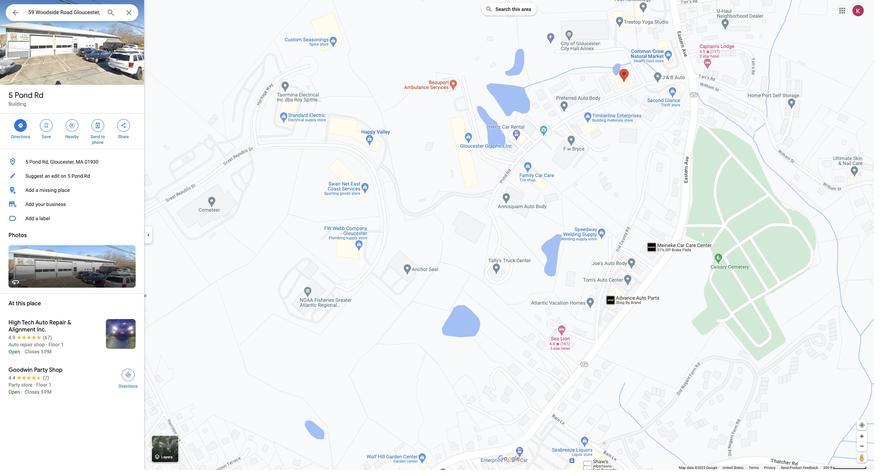 Task type: describe. For each thing, give the bounding box(es) containing it.
building
[[8, 101, 26, 107]]

terms button
[[750, 466, 760, 470]]

a for missing
[[35, 187, 38, 193]]

label
[[39, 216, 50, 221]]

zoom in image
[[860, 434, 865, 439]]

ft
[[831, 466, 833, 470]]

share
[[118, 134, 129, 139]]

auto inside auto repair shop · floor 1 open ⋅ closes 5 pm
[[8, 342, 19, 347]]

send for send product feedback
[[782, 466, 790, 470]]

phone
[[92, 140, 104, 145]]

save
[[42, 134, 51, 139]]

states
[[734, 466, 744, 470]]

google account: kenny nguyen  
(kenny.nguyen@adept.ai) image
[[853, 5, 865, 16]]

add for add a missing place
[[25, 187, 34, 193]]

(7)
[[43, 375, 49, 381]]

2 vertical spatial pond
[[72, 173, 83, 179]]

0 vertical spatial party
[[34, 367, 48, 374]]

5 for rd
[[8, 90, 13, 100]]

nearby
[[65, 134, 79, 139]]

add for add a label
[[25, 216, 34, 221]]

 search field
[[6, 4, 139, 23]]

5 pond rd main content
[[0, 0, 144, 470]]

5 pm inside auto repair shop · floor 1 open ⋅ closes 5 pm
[[41, 349, 52, 355]]

directions image
[[125, 372, 131, 378]]

goodwin
[[8, 367, 33, 374]]

google
[[707, 466, 718, 470]]

open inside auto repair shop · floor 1 open ⋅ closes 5 pm
[[8, 349, 20, 355]]

4.4 stars 7 reviews image
[[8, 374, 49, 381]]

footer inside google maps element
[[680, 466, 824, 470]]

inc.
[[37, 326, 46, 333]]

show your location image
[[860, 422, 866, 428]]

5 pond rd, gloucester, ma 01930
[[25, 159, 99, 165]]

search this area
[[496, 6, 532, 12]]

send for send to phone
[[91, 134, 100, 139]]

ma
[[76, 159, 83, 165]]

rd inside "5 pond rd building"
[[34, 90, 43, 100]]


[[120, 122, 127, 129]]

feedback
[[804, 466, 819, 470]]

area
[[522, 6, 532, 12]]

suggest
[[25, 173, 43, 179]]


[[69, 122, 75, 129]]

1 vertical spatial place
[[27, 300, 41, 307]]

200 ft button
[[824, 466, 867, 470]]

none field inside 59 woodside road gloucester, ma 01930 field
[[28, 8, 101, 17]]

repair
[[20, 342, 33, 347]]

privacy
[[765, 466, 776, 470]]

&
[[68, 319, 71, 326]]

add your business link
[[0, 197, 144, 211]]


[[17, 122, 24, 129]]

alignment
[[8, 326, 36, 333]]

200 ft
[[824, 466, 833, 470]]

01930
[[85, 159, 99, 165]]


[[11, 8, 20, 18]]

an
[[45, 173, 50, 179]]

closes inside auto repair shop · floor 1 open ⋅ closes 5 pm
[[25, 349, 40, 355]]

on
[[61, 173, 66, 179]]

 button
[[6, 4, 25, 23]]

collapse side panel image
[[145, 231, 152, 239]]

privacy button
[[765, 466, 776, 470]]

this for search
[[512, 6, 521, 12]]

directions inside 'actions for 5 pond rd' region
[[11, 134, 30, 139]]

data
[[687, 466, 694, 470]]

to
[[101, 134, 105, 139]]

⋅ inside auto repair shop · floor 1 open ⋅ closes 5 pm
[[21, 349, 23, 355]]

tech
[[22, 319, 34, 326]]

search this area button
[[482, 3, 537, 16]]

4.4
[[8, 375, 15, 381]]

gloucester,
[[50, 159, 75, 165]]

open inside party store · floor 1 open ⋅ closes 5 pm
[[8, 389, 20, 395]]

auto repair shop · floor 1 open ⋅ closes 5 pm
[[8, 342, 64, 355]]

shop
[[34, 342, 45, 347]]

your
[[35, 201, 45, 207]]

· inside auto repair shop · floor 1 open ⋅ closes 5 pm
[[46, 342, 47, 347]]



Task type: locate. For each thing, give the bounding box(es) containing it.
add inside add your business 'link'
[[25, 201, 34, 207]]

0 horizontal spatial send
[[91, 134, 100, 139]]

show street view coverage image
[[858, 452, 868, 463]]

floor down (67)
[[48, 342, 60, 347]]

0 vertical spatial ⋅
[[21, 349, 23, 355]]

rd
[[34, 90, 43, 100], [84, 173, 90, 179]]

add a label button
[[0, 211, 144, 226]]

1 vertical spatial closes
[[25, 389, 40, 395]]

store
[[21, 382, 32, 388]]

0 vertical spatial floor
[[48, 342, 60, 347]]

floor down '(7)'
[[36, 382, 47, 388]]

closes down the store
[[25, 389, 40, 395]]

5 inside suggest an edit on 5 pond rd button
[[68, 173, 70, 179]]

0 vertical spatial closes
[[25, 349, 40, 355]]

1 horizontal spatial 5
[[25, 159, 28, 165]]

1 vertical spatial rd
[[84, 173, 90, 179]]

2 vertical spatial add
[[25, 216, 34, 221]]

place inside button
[[58, 187, 70, 193]]

high tech auto repair & alignment inc.
[[8, 319, 71, 333]]

party down the 4.4
[[8, 382, 20, 388]]

1 vertical spatial send
[[782, 466, 790, 470]]

add your business
[[25, 201, 66, 207]]

0 horizontal spatial party
[[8, 382, 20, 388]]

· inside party store · floor 1 open ⋅ closes 5 pm
[[34, 382, 35, 388]]

1 add from the top
[[25, 187, 34, 193]]

a left label
[[35, 216, 38, 221]]

business
[[46, 201, 66, 207]]

pond right on
[[72, 173, 83, 179]]

add for add your business
[[25, 201, 34, 207]]

repair
[[49, 319, 66, 326]]

auto
[[35, 319, 48, 326], [8, 342, 19, 347]]

200
[[824, 466, 830, 470]]

zoom out image
[[860, 444, 865, 449]]

auto right tech
[[35, 319, 48, 326]]

⋅
[[21, 349, 23, 355], [21, 389, 23, 395]]

0 vertical spatial pond
[[15, 90, 32, 100]]

floor inside party store · floor 1 open ⋅ closes 5 pm
[[36, 382, 47, 388]]

send inside button
[[782, 466, 790, 470]]

a inside add a missing place button
[[35, 187, 38, 193]]

1 horizontal spatial send
[[782, 466, 790, 470]]

2 5 pm from the top
[[41, 389, 52, 395]]

0 horizontal spatial auto
[[8, 342, 19, 347]]

rd inside button
[[84, 173, 90, 179]]

1 open from the top
[[8, 349, 20, 355]]

google maps element
[[0, 0, 875, 470]]

map data ©2023 google
[[680, 466, 718, 470]]

party store · floor 1 open ⋅ closes 5 pm
[[8, 382, 52, 395]]

directions inside button
[[119, 384, 138, 389]]

5 pond rd building
[[8, 90, 43, 107]]

1 horizontal spatial auto
[[35, 319, 48, 326]]

4.9 stars 67 reviews image
[[8, 334, 52, 341]]

united states
[[723, 466, 744, 470]]

2 closes from the top
[[25, 389, 40, 395]]

1 horizontal spatial 1
[[61, 342, 64, 347]]

0 horizontal spatial place
[[27, 300, 41, 307]]

0 horizontal spatial 1
[[49, 382, 51, 388]]

5 inside the 5 pond rd, gloucester, ma 01930 button
[[25, 159, 28, 165]]

united states button
[[723, 466, 744, 470]]

footer containing map data ©2023 google
[[680, 466, 824, 470]]

place
[[58, 187, 70, 193], [27, 300, 41, 307]]

shop
[[49, 367, 62, 374]]

pond for rd
[[15, 90, 32, 100]]

⋅ inside party store · floor 1 open ⋅ closes 5 pm
[[21, 389, 23, 395]]

0 vertical spatial auto
[[35, 319, 48, 326]]

at
[[8, 300, 14, 307]]

·
[[46, 342, 47, 347], [34, 382, 35, 388]]

add a label
[[25, 216, 50, 221]]

directions down directions icon
[[119, 384, 138, 389]]

a inside add a label 'button'
[[35, 216, 38, 221]]

1 vertical spatial a
[[35, 216, 38, 221]]

1 vertical spatial 5
[[25, 159, 28, 165]]

pond for rd,
[[29, 159, 41, 165]]

party inside party store · floor 1 open ⋅ closes 5 pm
[[8, 382, 20, 388]]

2 open from the top
[[8, 389, 20, 395]]

suggest an edit on 5 pond rd
[[25, 173, 90, 179]]

None field
[[28, 8, 101, 17]]

0 vertical spatial add
[[25, 187, 34, 193]]

1 vertical spatial 5 pm
[[41, 389, 52, 395]]

0 vertical spatial 5 pm
[[41, 349, 52, 355]]

closes down repair
[[25, 349, 40, 355]]

1 horizontal spatial ·
[[46, 342, 47, 347]]

1 vertical spatial party
[[8, 382, 20, 388]]

this
[[512, 6, 521, 12], [16, 300, 25, 307]]

0 horizontal spatial directions
[[11, 134, 30, 139]]

actions for 5 pond rd region
[[0, 113, 144, 149]]

directions down 
[[11, 134, 30, 139]]

1 closes from the top
[[25, 349, 40, 355]]

rd,
[[42, 159, 49, 165]]

⋅ down repair
[[21, 349, 23, 355]]

open down 4.9
[[8, 349, 20, 355]]

floor inside auto repair shop · floor 1 open ⋅ closes 5 pm
[[48, 342, 60, 347]]

map
[[680, 466, 687, 470]]

2 a from the top
[[35, 216, 38, 221]]

add a missing place button
[[0, 183, 144, 197]]

missing
[[39, 187, 57, 193]]

add left label
[[25, 216, 34, 221]]

party up '(7)'
[[34, 367, 48, 374]]

0 vertical spatial place
[[58, 187, 70, 193]]

1 vertical spatial auto
[[8, 342, 19, 347]]

add a missing place
[[25, 187, 70, 193]]

5 pond rd, gloucester, ma 01930 button
[[0, 155, 144, 169]]

open down the 4.4
[[8, 389, 20, 395]]

a
[[35, 187, 38, 193], [35, 216, 38, 221]]

0 horizontal spatial 5
[[8, 90, 13, 100]]

4.9
[[8, 335, 15, 340]]

send
[[91, 134, 100, 139], [782, 466, 790, 470]]

edit
[[51, 173, 60, 179]]

send to phone
[[91, 134, 105, 145]]

1 vertical spatial this
[[16, 300, 25, 307]]

5 pm down '(7)'
[[41, 389, 52, 395]]

(67)
[[43, 335, 52, 340]]

directions button
[[115, 367, 142, 389]]

0 vertical spatial rd
[[34, 90, 43, 100]]


[[95, 122, 101, 129]]

1 5 pm from the top
[[41, 349, 52, 355]]

this left area
[[512, 6, 521, 12]]

3 add from the top
[[25, 216, 34, 221]]

a left missing
[[35, 187, 38, 193]]

5 for rd,
[[25, 159, 28, 165]]

0 horizontal spatial floor
[[36, 382, 47, 388]]

1 horizontal spatial this
[[512, 6, 521, 12]]

1 horizontal spatial party
[[34, 367, 48, 374]]

suggest an edit on 5 pond rd button
[[0, 169, 144, 183]]

add inside add a label 'button'
[[25, 216, 34, 221]]

send product feedback
[[782, 466, 819, 470]]

1 down '(7)'
[[49, 382, 51, 388]]

send left product
[[782, 466, 790, 470]]

this for at
[[16, 300, 25, 307]]

pond left rd,
[[29, 159, 41, 165]]

place down on
[[58, 187, 70, 193]]

terms
[[750, 466, 760, 470]]

layers
[[161, 455, 173, 460]]

add
[[25, 187, 34, 193], [25, 201, 34, 207], [25, 216, 34, 221]]

· right the store
[[34, 382, 35, 388]]

©2023
[[695, 466, 706, 470]]

1 ⋅ from the top
[[21, 349, 23, 355]]

product
[[790, 466, 803, 470]]

1 vertical spatial 1
[[49, 382, 51, 388]]

1 horizontal spatial directions
[[119, 384, 138, 389]]

pond up building
[[15, 90, 32, 100]]

1
[[61, 342, 64, 347], [49, 382, 51, 388]]

1 horizontal spatial floor
[[48, 342, 60, 347]]

1 vertical spatial ⋅
[[21, 389, 23, 395]]

0 vertical spatial send
[[91, 134, 100, 139]]

directions
[[11, 134, 30, 139], [119, 384, 138, 389]]

this inside "5 pond rd" main content
[[16, 300, 25, 307]]

this inside button
[[512, 6, 521, 12]]

5 right on
[[68, 173, 70, 179]]

1 vertical spatial directions
[[119, 384, 138, 389]]

pond
[[15, 90, 32, 100], [29, 159, 41, 165], [72, 173, 83, 179]]

1 horizontal spatial place
[[58, 187, 70, 193]]

0 vertical spatial directions
[[11, 134, 30, 139]]

search
[[496, 6, 511, 12]]

add down suggest
[[25, 187, 34, 193]]

send product feedback button
[[782, 466, 819, 470]]

floor
[[48, 342, 60, 347], [36, 382, 47, 388]]

send up phone
[[91, 134, 100, 139]]

1 inside party store · floor 1 open ⋅ closes 5 pm
[[49, 382, 51, 388]]

party
[[34, 367, 48, 374], [8, 382, 20, 388]]

0 vertical spatial open
[[8, 349, 20, 355]]

2 ⋅ from the top
[[21, 389, 23, 395]]

5 pm down "shop"
[[41, 349, 52, 355]]

1 vertical spatial pond
[[29, 159, 41, 165]]

photos
[[8, 232, 27, 239]]

0 vertical spatial ·
[[46, 342, 47, 347]]

0 vertical spatial a
[[35, 187, 38, 193]]

send inside send to phone
[[91, 134, 100, 139]]

1 a from the top
[[35, 187, 38, 193]]

5
[[8, 90, 13, 100], [25, 159, 28, 165], [68, 173, 70, 179]]

2 add from the top
[[25, 201, 34, 207]]


[[43, 122, 50, 129]]

⋅ down the store
[[21, 389, 23, 395]]

0 horizontal spatial rd
[[34, 90, 43, 100]]

2 vertical spatial 5
[[68, 173, 70, 179]]

0 vertical spatial 5
[[8, 90, 13, 100]]

5 pm
[[41, 349, 52, 355], [41, 389, 52, 395]]

1 vertical spatial floor
[[36, 382, 47, 388]]

add inside add a missing place button
[[25, 187, 34, 193]]

5 inside "5 pond rd building"
[[8, 90, 13, 100]]

1 vertical spatial add
[[25, 201, 34, 207]]

add left your
[[25, 201, 34, 207]]

0 vertical spatial this
[[512, 6, 521, 12]]

place up tech
[[27, 300, 41, 307]]

rd up 
[[34, 90, 43, 100]]

1 vertical spatial open
[[8, 389, 20, 395]]

5 up suggest
[[25, 159, 28, 165]]

at this place
[[8, 300, 41, 307]]

1 horizontal spatial rd
[[84, 173, 90, 179]]

1 down the repair
[[61, 342, 64, 347]]

5 pm inside party store · floor 1 open ⋅ closes 5 pm
[[41, 389, 52, 395]]

goodwin party shop
[[8, 367, 62, 374]]

1 inside auto repair shop · floor 1 open ⋅ closes 5 pm
[[61, 342, 64, 347]]

closes
[[25, 349, 40, 355], [25, 389, 40, 395]]

5 up building
[[8, 90, 13, 100]]

a for label
[[35, 216, 38, 221]]

auto down 4.9
[[8, 342, 19, 347]]

0 horizontal spatial this
[[16, 300, 25, 307]]

closes inside party store · floor 1 open ⋅ closes 5 pm
[[25, 389, 40, 395]]

2 horizontal spatial 5
[[68, 173, 70, 179]]

united
[[723, 466, 733, 470]]

· down (67)
[[46, 342, 47, 347]]

1 vertical spatial ·
[[34, 382, 35, 388]]

pond inside "5 pond rd building"
[[15, 90, 32, 100]]

high
[[8, 319, 21, 326]]

0 vertical spatial 1
[[61, 342, 64, 347]]

59 Woodside Road Gloucester, MA 01930 field
[[6, 4, 139, 21]]

footer
[[680, 466, 824, 470]]

auto inside high tech auto repair & alignment inc.
[[35, 319, 48, 326]]

0 horizontal spatial ·
[[34, 382, 35, 388]]

rd down 01930
[[84, 173, 90, 179]]

this right at
[[16, 300, 25, 307]]



Task type: vqa. For each thing, say whether or not it's contained in the screenshot.
SERVICE
no



